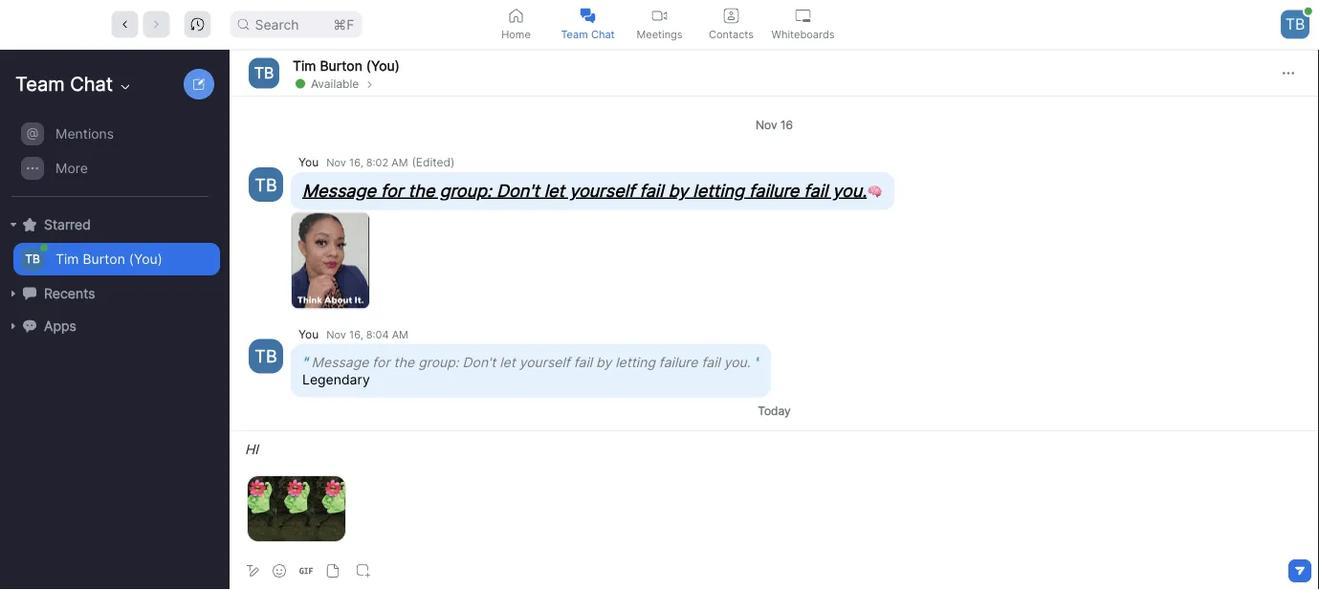 Task type: describe. For each thing, give the bounding box(es) containing it.
nov for you nov 16, 8:02 am (edited)
[[326, 156, 346, 169]]

for for message for the group: don't let yourself fail by letting failure fail you.
[[381, 180, 403, 201]]

team chat image
[[580, 8, 596, 23]]

apps tree item
[[8, 310, 220, 343]]

you for you nov 16, 8:02 am (edited)
[[299, 155, 319, 169]]

apps
[[44, 318, 76, 334]]

by for message for the group: don't let yourself fail by letting failure fail you.
[[668, 180, 688, 201]]

don't for message for the group: don't let yourself fail by letting failure fail you. legendary
[[463, 354, 496, 370]]

starred tree item
[[8, 209, 220, 241]]

8:04
[[366, 328, 389, 341]]

video on image
[[652, 8, 667, 23]]

am for you nov 16, 8:02 am (edited)
[[392, 156, 408, 169]]

screenshot image
[[357, 565, 370, 578]]

mentions button
[[13, 118, 220, 150]]

tim burton's avatar element inside tree
[[21, 248, 44, 271]]

16, for you nov 16, 8:02 am (edited)
[[349, 156, 363, 169]]

video on image
[[652, 8, 667, 23]]

home button
[[480, 0, 552, 49]]

2 chevron right small image from the top
[[364, 79, 375, 90]]

you. for message for the group: don't let yourself fail by letting failure fail you.
[[833, 180, 867, 201]]

hi
[[245, 442, 258, 458]]

more
[[55, 160, 88, 177]]

⌘f
[[333, 16, 355, 33]]

history image
[[191, 18, 204, 31]]

chat inside the team chat button
[[591, 28, 615, 40]]

let for message for the group: don't let yourself fail by letting failure fail you. legendary
[[500, 354, 516, 370]]

triangle right image for apps
[[8, 321, 19, 332]]

tim inside tree
[[55, 251, 79, 267]]

failure for message for the group: don't let yourself fail by letting failure fail you.
[[749, 180, 799, 201]]

16
[[781, 118, 793, 132]]

tree containing mentions
[[0, 115, 226, 362]]

meetings button
[[624, 0, 696, 49]]

letting for message for the group: don't let yourself fail by letting failure fail you. legendary
[[615, 354, 655, 370]]

1 horizontal spatial (you)
[[366, 57, 400, 74]]

home small image
[[509, 8, 524, 23]]

you nov 16, 8:04 am
[[299, 327, 408, 341]]

group: for message for the group: don't let yourself fail by letting failure fail you. legendary
[[418, 354, 459, 370]]

letting for message for the group: don't let yourself fail by letting failure fail you.
[[693, 180, 744, 201]]

message image container, press arrow key to select images image
[[292, 213, 369, 309]]

message image container, press arrow key to select images list
[[291, 211, 372, 310]]

team inside button
[[561, 28, 588, 40]]

1 chevron right small image from the top
[[364, 77, 375, 90]]

1 horizontal spatial tim
[[293, 57, 316, 74]]

whiteboard small image
[[796, 8, 811, 23]]

nov for you nov 16, 8:04 am
[[326, 328, 346, 341]]

contacts button
[[696, 0, 767, 49]]

0 vertical spatial burton
[[320, 57, 363, 74]]

triangle right image for recents
[[8, 288, 19, 299]]

legendary
[[302, 371, 370, 388]]

recents tree item
[[8, 277, 220, 310]]

history image
[[191, 18, 204, 31]]

1 horizontal spatial tim burton (you)
[[293, 57, 400, 74]]

send image
[[1294, 566, 1307, 576]]

starred
[[44, 217, 91, 233]]

tb inside tim burton's avatar "element"
[[25, 252, 40, 266]]

you nov 16, 8:02 am (edited)
[[299, 155, 455, 169]]

available
[[311, 77, 359, 90]]



Task type: vqa. For each thing, say whether or not it's contained in the screenshot.
Screenshot icon
yes



Task type: locate. For each thing, give the bounding box(es) containing it.
search
[[255, 16, 299, 33]]

team chat inside button
[[561, 28, 615, 40]]

1 horizontal spatial letting
[[693, 180, 744, 201]]

0 horizontal spatial burton
[[83, 251, 125, 267]]

tim burton (you) inside tree
[[55, 251, 162, 267]]

tim down starred at left
[[55, 251, 79, 267]]

chevron left small image
[[118, 18, 132, 31], [118, 18, 132, 31]]

0 horizontal spatial by
[[596, 354, 612, 370]]

1 am from the top
[[392, 156, 408, 169]]

1 horizontal spatial failure
[[749, 180, 799, 201]]

gif image
[[299, 565, 313, 578]]

burton inside tree
[[83, 251, 125, 267]]

the for message for the group: don't let yourself fail by letting failure fail you. legendary
[[394, 354, 415, 370]]

team down team chat icon
[[561, 28, 588, 40]]

team chat image
[[580, 8, 596, 23]]

triangle right image inside apps tree item
[[8, 321, 19, 332]]

team chat down team chat image
[[561, 28, 615, 40]]

16, left 8:02
[[349, 156, 363, 169]]

message inside message for the group: don't let yourself fail by letting failure fail you. legendary
[[312, 354, 369, 370]]

triangle right image inside apps tree item
[[8, 321, 19, 332]]

0 horizontal spatial failure
[[659, 354, 698, 370]]

1 vertical spatial by
[[596, 354, 612, 370]]

emoji image
[[273, 565, 286, 578], [273, 565, 286, 578]]

by
[[668, 180, 688, 201], [596, 354, 612, 370]]

you.
[[833, 180, 867, 201], [724, 354, 751, 370]]

1 vertical spatial letting
[[615, 354, 655, 370]]

0 horizontal spatial chat
[[70, 72, 113, 96]]

0 horizontal spatial team chat
[[15, 72, 113, 96]]

tim burton (you) up 'available'
[[293, 57, 400, 74]]

you. inside message for the group: don't let yourself fail by letting failure fail you. legendary
[[724, 354, 751, 370]]

(edited)
[[412, 155, 455, 169]]

new image
[[193, 78, 205, 90], [193, 78, 205, 90]]

message for the group: don't let yourself fail by letting failure fail you. legendary
[[302, 354, 751, 388]]

the down (edited)
[[408, 180, 435, 201]]

group
[[0, 117, 220, 197]]

by for message for the group: don't let yourself fail by letting failure fail you. legendary
[[596, 354, 612, 370]]

nov left "8:04"
[[326, 328, 346, 341]]

1 vertical spatial (you)
[[129, 251, 162, 267]]

let inside message for the group: don't let yourself fail by letting failure fail you. legendary
[[500, 354, 516, 370]]

am right "8:04"
[[392, 328, 408, 341]]

am inside you nov 16, 8:02 am (edited)
[[392, 156, 408, 169]]

contacts
[[709, 28, 754, 40]]

0 vertical spatial let
[[544, 180, 565, 201]]

0 horizontal spatial team
[[15, 72, 65, 96]]

message up legendary
[[312, 354, 369, 370]]

0 vertical spatial letting
[[693, 180, 744, 201]]

you up legendary
[[299, 327, 319, 341]]

chat down team chat image
[[591, 28, 615, 40]]

team chat up mentions at top
[[15, 72, 113, 96]]

the
[[408, 180, 435, 201], [394, 354, 415, 370]]

tim burton's avatar element
[[249, 58, 279, 89], [249, 167, 283, 202], [21, 248, 44, 271], [249, 339, 283, 374]]

16, left "8:04"
[[349, 328, 363, 341]]

tab list
[[480, 0, 839, 49]]

team up mentions at top
[[15, 72, 65, 96]]

home
[[502, 28, 531, 40]]

chevron right small image
[[364, 77, 375, 90], [364, 79, 375, 90]]

chat image
[[23, 287, 36, 300]]

1 horizontal spatial chat
[[591, 28, 615, 40]]

0 horizontal spatial tim burton (you)
[[55, 251, 162, 267]]

1 horizontal spatial team
[[561, 28, 588, 40]]

for down 8:02
[[381, 180, 403, 201]]

1 16, from the top
[[349, 156, 363, 169]]

file image
[[326, 565, 340, 578], [326, 565, 340, 578]]

1 vertical spatial team
[[15, 72, 65, 96]]

16, for you nov 16, 8:04 am
[[349, 328, 363, 341]]

0 horizontal spatial let
[[500, 354, 516, 370]]

online image
[[296, 79, 305, 89]]

burton
[[320, 57, 363, 74], [83, 251, 125, 267]]

1 horizontal spatial by
[[668, 180, 688, 201]]

1 vertical spatial tim
[[55, 251, 79, 267]]

message down you nov 16, 8:02 am (edited)
[[302, 180, 376, 201]]

chatbot image
[[23, 319, 36, 333], [23, 319, 36, 333]]

1 vertical spatial team chat
[[15, 72, 113, 96]]

group: for message for the group: don't let yourself fail by letting failure fail you.
[[440, 180, 492, 201]]

1 vertical spatial burton
[[83, 251, 125, 267]]

star image
[[23, 218, 36, 231], [23, 218, 36, 231]]

you. for message for the group: don't let yourself fail by letting failure fail you. legendary
[[724, 354, 751, 370]]

1 vertical spatial chat
[[70, 72, 113, 96]]

1 horizontal spatial you.
[[833, 180, 867, 201]]

yourself for message for the group: don't let yourself fail by letting failure fail you.
[[569, 180, 635, 201]]

the inside message for the group: don't let yourself fail by letting failure fail you. legendary
[[394, 354, 415, 370]]

0 vertical spatial tim
[[293, 57, 316, 74]]

yourself for message for the group: don't let yourself fail by letting failure fail you. legendary
[[519, 354, 570, 370]]

1 vertical spatial nov
[[326, 156, 346, 169]]

for down "8:04"
[[373, 354, 390, 370]]

2 16, from the top
[[349, 328, 363, 341]]

0 horizontal spatial (you)
[[129, 251, 162, 267]]

nov inside you nov 16, 8:04 am
[[326, 328, 346, 341]]

whiteboards button
[[767, 0, 839, 49]]

chat image
[[23, 287, 36, 300]]

1 horizontal spatial burton
[[320, 57, 363, 74]]

(you) inside tree
[[129, 251, 162, 267]]

0 vertical spatial message
[[302, 180, 376, 201]]

screenshot image
[[357, 565, 370, 578]]

1 vertical spatial tim burton (you)
[[55, 251, 162, 267]]

0 vertical spatial the
[[408, 180, 435, 201]]

0 horizontal spatial letting
[[615, 354, 655, 370]]

1 horizontal spatial let
[[544, 180, 565, 201]]

team
[[561, 28, 588, 40], [15, 72, 65, 96]]

nov
[[756, 118, 777, 132], [326, 156, 346, 169], [326, 328, 346, 341]]

tim
[[293, 57, 316, 74], [55, 251, 79, 267]]

whiteboards
[[772, 28, 835, 40]]

am for you nov 16, 8:04 am
[[392, 328, 408, 341]]

whiteboard small image
[[796, 8, 811, 23]]

message
[[302, 180, 376, 201], [312, 354, 369, 370]]

triangle right image for apps
[[8, 321, 19, 332]]

16,
[[349, 156, 363, 169], [349, 328, 363, 341]]

0 vertical spatial team
[[561, 28, 588, 40]]

1 vertical spatial yourself
[[519, 354, 570, 370]]

magnifier image
[[238, 19, 249, 30], [238, 19, 249, 30]]

chat up mentions at top
[[70, 72, 113, 96]]

0 vertical spatial for
[[381, 180, 403, 201]]

home small image
[[509, 8, 524, 23]]

0 vertical spatial am
[[392, 156, 408, 169]]

1 you from the top
[[299, 155, 319, 169]]

failure inside message for the group: don't let yourself fail by letting failure fail you. legendary
[[659, 354, 698, 370]]

don't inside message for the group: don't let yourself fail by letting failure fail you. legendary
[[463, 354, 496, 370]]

0 horizontal spatial you.
[[724, 354, 751, 370]]

group: inside message for the group: don't let yourself fail by letting failure fail you. legendary
[[418, 354, 459, 370]]

(you)
[[366, 57, 400, 74], [129, 251, 162, 267]]

0 vertical spatial group:
[[440, 180, 492, 201]]

2 vertical spatial nov
[[326, 328, 346, 341]]

group:
[[440, 180, 492, 201], [418, 354, 459, 370]]

team chat
[[561, 28, 615, 40], [15, 72, 113, 96]]

am inside you nov 16, 8:04 am
[[392, 328, 408, 341]]

chat
[[591, 28, 615, 40], [70, 72, 113, 96]]

team chat button
[[552, 0, 624, 49]]

for
[[381, 180, 403, 201], [373, 354, 390, 370]]

1 vertical spatial let
[[500, 354, 516, 370]]

message for message for the group: don't let yourself fail by letting failure fail you. legendary
[[312, 354, 369, 370]]

profile contact image
[[724, 8, 739, 23]]

0 vertical spatial 16,
[[349, 156, 363, 169]]

chevron down small image
[[118, 79, 133, 95], [118, 79, 133, 95]]

message for message for the group: don't let yourself fail by letting failure fail you.
[[302, 180, 376, 201]]

1 vertical spatial failure
[[659, 354, 698, 370]]

gif image
[[299, 565, 313, 578]]

don't
[[497, 180, 539, 201], [463, 354, 496, 370]]

1 vertical spatial message
[[312, 354, 369, 370]]

for for message for the group: don't let yourself fail by letting failure fail you. legendary
[[373, 354, 390, 370]]

0 vertical spatial you
[[299, 155, 319, 169]]

meetings
[[637, 28, 683, 40]]

burton up 'available'
[[320, 57, 363, 74]]

nov left 16
[[756, 118, 777, 132]]

0 horizontal spatial tim
[[55, 251, 79, 267]]

triangle right image for starred
[[8, 219, 19, 231]]

1 vertical spatial 16,
[[349, 328, 363, 341]]

16, inside you nov 16, 8:02 am (edited)
[[349, 156, 363, 169]]

failure
[[749, 180, 799, 201], [659, 354, 698, 370]]

mentions
[[55, 126, 114, 142]]

list
[[904, 177, 929, 202]]

you left 8:02
[[299, 155, 319, 169]]

8:02
[[366, 156, 389, 169]]

group inside tree
[[0, 117, 220, 197]]

the for message for the group: don't let yourself fail by letting failure fail you.
[[408, 180, 435, 201]]

1 vertical spatial the
[[394, 354, 415, 370]]

2 am from the top
[[392, 328, 408, 341]]

don't for message for the group: don't let yourself fail by letting failure fail you.
[[497, 180, 539, 201]]

tb
[[1286, 15, 1305, 33], [254, 64, 274, 82], [255, 174, 277, 195], [25, 252, 40, 266], [255, 346, 277, 367]]

nov 16
[[756, 118, 793, 132]]

triangle right image
[[8, 219, 19, 231], [8, 219, 19, 231], [8, 321, 19, 332]]

burton down starred tree item
[[83, 251, 125, 267]]

today
[[758, 404, 791, 418]]

online image
[[1305, 7, 1313, 15], [1305, 7, 1313, 15], [296, 79, 305, 89], [40, 244, 48, 252], [40, 244, 48, 252]]

1 vertical spatial you
[[299, 327, 319, 341]]

more button
[[13, 152, 220, 185]]

yourself inside message for the group: don't let yourself fail by letting failure fail you. legendary
[[519, 354, 570, 370]]

letting
[[693, 180, 744, 201], [615, 354, 655, 370]]

format image
[[245, 564, 260, 579], [245, 564, 260, 579]]

group containing mentions
[[0, 117, 220, 197]]

fail
[[640, 180, 663, 201], [804, 180, 828, 201], [574, 354, 592, 370], [702, 354, 720, 370]]

yourself
[[569, 180, 635, 201], [519, 354, 570, 370]]

you for you nov 16, 8:04 am
[[299, 327, 319, 341]]

16, inside you nov 16, 8:04 am
[[349, 328, 363, 341]]

1 horizontal spatial don't
[[497, 180, 539, 201]]

message for the group: don't let yourself fail by letting failure fail you.
[[302, 180, 867, 201]]

recents
[[44, 286, 95, 302]]

0 vertical spatial nov
[[756, 118, 777, 132]]

1 vertical spatial group:
[[418, 354, 459, 370]]

ellipses horizontal image
[[1283, 67, 1295, 79], [1283, 67, 1295, 79]]

0 vertical spatial failure
[[749, 180, 799, 201]]

0 horizontal spatial don't
[[463, 354, 496, 370]]

let for message for the group: don't let yourself fail by letting failure fail you.
[[544, 180, 565, 201]]

profile contact image
[[724, 8, 739, 23]]

let
[[544, 180, 565, 201], [500, 354, 516, 370]]

0 vertical spatial by
[[668, 180, 688, 201]]

tree
[[0, 115, 226, 362]]

1 horizontal spatial team chat
[[561, 28, 615, 40]]

am right 8:02
[[392, 156, 408, 169]]

2 you from the top
[[299, 327, 319, 341]]

nov left 8:02
[[326, 156, 346, 169]]

the down you nov 16, 8:04 am
[[394, 354, 415, 370]]

tab list containing home
[[480, 0, 839, 49]]

letting inside message for the group: don't let yourself fail by letting failure fail you. legendary
[[615, 354, 655, 370]]

failure for message for the group: don't let yourself fail by letting failure fail you. legendary
[[659, 354, 698, 370]]

tim burton (you)
[[293, 57, 400, 74], [55, 251, 162, 267]]

by inside message for the group: don't let yourself fail by letting failure fail you. legendary
[[596, 354, 612, 370]]

tim burton (you) down starred tree item
[[55, 251, 162, 267]]

0 vertical spatial don't
[[497, 180, 539, 201]]

tim up online image
[[293, 57, 316, 74]]

you
[[299, 155, 319, 169], [299, 327, 319, 341]]

1 vertical spatial am
[[392, 328, 408, 341]]

1 vertical spatial don't
[[463, 354, 496, 370]]

1 vertical spatial you.
[[724, 354, 751, 370]]

send image
[[1294, 566, 1307, 576]]

nov inside you nov 16, 8:02 am (edited)
[[326, 156, 346, 169]]

0 vertical spatial you.
[[833, 180, 867, 201]]

for inside message for the group: don't let yourself fail by letting failure fail you. legendary
[[373, 354, 390, 370]]

am
[[392, 156, 408, 169], [392, 328, 408, 341]]

0 vertical spatial chat
[[591, 28, 615, 40]]

0 vertical spatial yourself
[[569, 180, 635, 201]]

1 vertical spatial for
[[373, 354, 390, 370]]

0 vertical spatial (you)
[[366, 57, 400, 74]]

triangle right image
[[8, 288, 19, 299], [8, 288, 19, 299], [8, 321, 19, 332]]

0 vertical spatial team chat
[[561, 28, 615, 40]]

0 vertical spatial tim burton (you)
[[293, 57, 400, 74]]



